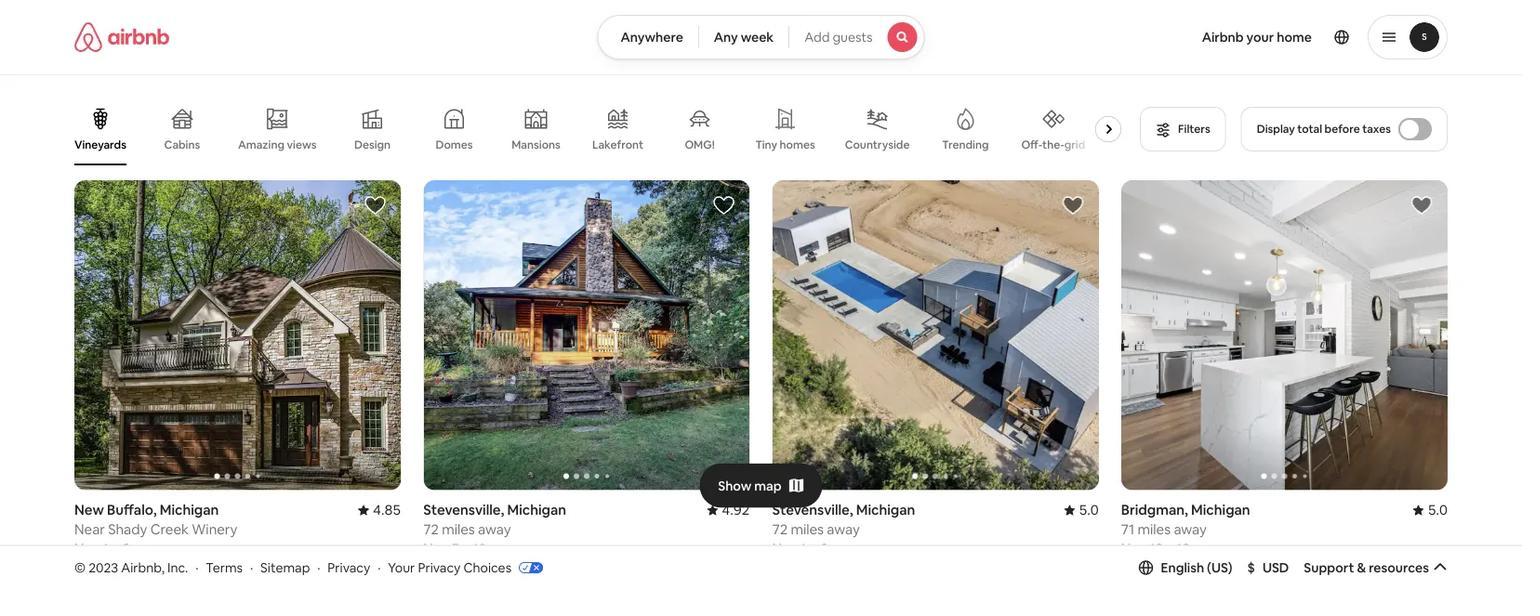 Task type: vqa. For each thing, say whether or not it's contained in the screenshot.


Task type: describe. For each thing, give the bounding box(es) containing it.
new
[[74, 501, 104, 520]]

english
[[1161, 560, 1204, 576]]

2 privacy from the left
[[418, 560, 461, 576]]

usd
[[1263, 560, 1289, 576]]

bridgman,
[[1121, 501, 1188, 520]]

– for stevensville, michigan 72 miles away nov 5 – 10 $299 night
[[463, 541, 470, 559]]

michigan inside new buffalo, michigan near shady creek winery nov 1 – 6 $658 night
[[160, 501, 219, 520]]

night for $299
[[459, 566, 492, 584]]

tiny homes
[[756, 138, 815, 152]]

winery
[[192, 521, 238, 539]]

michigan for stevensville, michigan 72 miles away nov 1 – 6
[[856, 501, 915, 520]]

total
[[1298, 122, 1323, 136]]

filters
[[1178, 122, 1211, 136]]

design
[[354, 138, 391, 152]]

group containing amazing views
[[74, 93, 1129, 166]]

any
[[714, 29, 738, 46]]

group for stevensville, michigan 72 miles away nov 5 – 10 $299 night
[[423, 180, 750, 491]]

the-
[[1043, 137, 1065, 152]]

week
[[741, 29, 774, 46]]

add
[[805, 29, 830, 46]]

profile element
[[947, 0, 1448, 74]]

nov inside new buffalo, michigan near shady creek winery nov 1 – 6 $658 night
[[74, 541, 100, 559]]

anywhere button
[[597, 15, 699, 60]]

4.92 out of 5 average rating image
[[707, 501, 750, 520]]

– for bridgman, michigan 71 miles away nov 13 – 18 $330 night
[[1166, 541, 1173, 559]]

1 privacy from the left
[[328, 560, 370, 576]]

nov for stevensville, michigan 72 miles away nov 1 – 6
[[772, 541, 798, 559]]

countryside
[[845, 138, 910, 152]]

creek
[[150, 521, 189, 539]]

night for $330
[[1157, 566, 1190, 584]]

your privacy choices
[[388, 560, 512, 576]]

cabins
[[164, 138, 200, 152]]

english (us)
[[1161, 560, 1233, 576]]

show map button
[[700, 464, 823, 508]]

new buffalo, michigan near shady creek winery nov 1 – 6 $658 night
[[74, 501, 238, 584]]

add to wishlist: new buffalo, michigan image
[[364, 194, 386, 217]]

michigan for stevensville, michigan 72 miles away nov 5 – 10 $299 night
[[507, 501, 566, 520]]

5
[[452, 541, 459, 559]]

1 5.0 from the left
[[1079, 501, 1099, 520]]

2 5.0 out of 5 average rating image from the left
[[1413, 501, 1448, 520]]

2 · from the left
[[250, 560, 253, 576]]

18
[[1177, 541, 1190, 559]]

$330
[[1121, 566, 1154, 584]]

english (us) button
[[1139, 560, 1233, 576]]

add guests
[[805, 29, 873, 46]]

1 inside new buffalo, michigan near shady creek winery nov 1 – 6 $658 night
[[103, 541, 109, 559]]

4.85 out of 5 average rating image
[[358, 501, 401, 520]]

bridgman, michigan 71 miles away nov 13 – 18 $330 night
[[1121, 501, 1251, 584]]

add to wishlist: stevensville, michigan image
[[713, 194, 735, 217]]

support & resources button
[[1304, 560, 1448, 576]]

choices
[[463, 560, 512, 576]]

inc.
[[167, 560, 188, 576]]

map
[[755, 478, 782, 494]]

stevensville, michigan 72 miles away nov 1 – 6
[[772, 501, 915, 559]]

before
[[1325, 122, 1360, 136]]

6 inside stevensville, michigan 72 miles away nov 1 – 6
[[820, 541, 828, 559]]

6 inside new buffalo, michigan near shady creek winery nov 1 – 6 $658 night
[[122, 541, 130, 559]]

airbnb your home
[[1202, 29, 1312, 46]]

off-
[[1022, 137, 1043, 152]]

taxes
[[1363, 122, 1391, 136]]

support & resources
[[1304, 560, 1429, 576]]

airbnb,
[[121, 560, 165, 576]]

sitemap link
[[260, 560, 310, 576]]

13
[[1150, 541, 1163, 559]]

any week
[[714, 29, 774, 46]]

sitemap
[[260, 560, 310, 576]]

display total before taxes button
[[1241, 107, 1448, 152]]

your privacy choices link
[[388, 560, 543, 578]]

group for bridgman, michigan 71 miles away nov 13 – 18 $330 night
[[1121, 180, 1448, 491]]

add to wishlist: bridgman, michigan image
[[1411, 194, 1433, 217]]

4.85
[[373, 501, 401, 520]]

© 2023 airbnb, inc. ·
[[74, 560, 199, 576]]

©
[[74, 560, 86, 576]]

&
[[1357, 560, 1366, 576]]

4 · from the left
[[378, 560, 381, 576]]

omg!
[[685, 138, 715, 152]]

away for 18
[[1174, 521, 1207, 539]]

1 5.0 out of 5 average rating image from the left
[[1064, 501, 1099, 520]]



Task type: locate. For each thing, give the bounding box(es) containing it.
0 horizontal spatial night
[[110, 566, 143, 584]]

miles for 1
[[791, 521, 824, 539]]

terms · sitemap · privacy
[[206, 560, 370, 576]]

buffalo,
[[107, 501, 157, 520]]

1 horizontal spatial privacy
[[418, 560, 461, 576]]

1 down the show map button
[[801, 541, 807, 559]]

nov for stevensville, michigan 72 miles away nov 5 – 10 $299 night
[[423, 541, 449, 559]]

none search field containing anywhere
[[597, 15, 925, 60]]

1 72 from the left
[[423, 521, 439, 539]]

privacy
[[328, 560, 370, 576], [418, 560, 461, 576]]

0 horizontal spatial 1
[[103, 541, 109, 559]]

support
[[1304, 560, 1354, 576]]

1 horizontal spatial 1
[[801, 541, 807, 559]]

– down the show map button
[[810, 541, 817, 559]]

nov inside stevensville, michigan 72 miles away nov 1 – 6
[[772, 541, 798, 559]]

display
[[1257, 122, 1295, 136]]

1 – from the left
[[112, 541, 119, 559]]

2 horizontal spatial away
[[1174, 521, 1207, 539]]

5.0 up resources
[[1428, 501, 1448, 520]]

72 inside stevensville, michigan 72 miles away nov 1 – 6
[[772, 521, 788, 539]]

1 horizontal spatial away
[[827, 521, 860, 539]]

add guests button
[[789, 15, 925, 60]]

nov for bridgman, michigan 71 miles away nov 13 – 18 $330 night
[[1121, 541, 1147, 559]]

stevensville, inside stevensville, michigan 72 miles away nov 1 – 6
[[772, 501, 853, 520]]

6 down shady
[[122, 541, 130, 559]]

1 horizontal spatial miles
[[791, 521, 824, 539]]

night inside new buffalo, michigan near shady creek winery nov 1 – 6 $658 night
[[110, 566, 143, 584]]

home
[[1277, 29, 1312, 46]]

trending
[[942, 138, 989, 152]]

2 stevensville, from the left
[[772, 501, 853, 520]]

stevensville, up '5' on the bottom of page
[[423, 501, 504, 520]]

michigan for bridgman, michigan 71 miles away nov 13 – 18 $330 night
[[1191, 501, 1251, 520]]

night right $658
[[110, 566, 143, 584]]

show map
[[718, 478, 782, 494]]

– up "2023"
[[112, 541, 119, 559]]

– right 13
[[1166, 541, 1173, 559]]

shady
[[108, 521, 147, 539]]

1 horizontal spatial stevensville,
[[772, 501, 853, 520]]

any week button
[[698, 15, 790, 60]]

michigan inside bridgman, michigan 71 miles away nov 13 – 18 $330 night
[[1191, 501, 1251, 520]]

0 horizontal spatial 5.0
[[1079, 501, 1099, 520]]

domes
[[436, 138, 473, 152]]

guests
[[833, 29, 873, 46]]

5.0 out of 5 average rating image up resources
[[1413, 501, 1448, 520]]

airbnb
[[1202, 29, 1244, 46]]

72 up your privacy choices
[[423, 521, 439, 539]]

4 nov from the left
[[1121, 541, 1147, 559]]

display total before taxes
[[1257, 122, 1391, 136]]

nov inside bridgman, michigan 71 miles away nov 13 – 18 $330 night
[[1121, 541, 1147, 559]]

None search field
[[597, 15, 925, 60]]

night
[[110, 566, 143, 584], [459, 566, 492, 584], [1157, 566, 1190, 584]]

miles down bridgman,
[[1138, 521, 1171, 539]]

night inside bridgman, michigan 71 miles away nov 13 – 18 $330 night
[[1157, 566, 1190, 584]]

· right terms link
[[250, 560, 253, 576]]

3 · from the left
[[317, 560, 320, 576]]

michigan
[[160, 501, 219, 520], [507, 501, 566, 520], [856, 501, 915, 520], [1191, 501, 1251, 520]]

terms
[[206, 560, 243, 576]]

1 stevensville, from the left
[[423, 501, 504, 520]]

72 for 1
[[772, 521, 788, 539]]

6 down the show map button
[[820, 541, 828, 559]]

$299
[[423, 566, 456, 584]]

$ usd
[[1248, 560, 1289, 576]]

tiny
[[756, 138, 777, 152]]

$
[[1248, 560, 1255, 576]]

10
[[473, 541, 487, 559]]

–
[[112, 541, 119, 559], [463, 541, 470, 559], [810, 541, 817, 559], [1166, 541, 1173, 559]]

show
[[718, 478, 752, 494]]

miles for 13
[[1138, 521, 1171, 539]]

nov down 71
[[1121, 541, 1147, 559]]

0 horizontal spatial away
[[478, 521, 511, 539]]

3 michigan from the left
[[856, 501, 915, 520]]

miles inside stevensville, michigan 72 miles away nov 1 – 6
[[791, 521, 824, 539]]

miles inside bridgman, michigan 71 miles away nov 13 – 18 $330 night
[[1138, 521, 1171, 539]]

away inside stevensville, michigan 72 miles away nov 5 – 10 $299 night
[[478, 521, 511, 539]]

72 inside stevensville, michigan 72 miles away nov 5 – 10 $299 night
[[423, 521, 439, 539]]

– right '5' on the bottom of page
[[463, 541, 470, 559]]

stevensville, inside stevensville, michigan 72 miles away nov 5 – 10 $299 night
[[423, 501, 504, 520]]

· left privacy 'link'
[[317, 560, 320, 576]]

stevensville, for 5
[[423, 501, 504, 520]]

0 horizontal spatial 72
[[423, 521, 439, 539]]

2 – from the left
[[463, 541, 470, 559]]

miles inside stevensville, michigan 72 miles away nov 5 – 10 $299 night
[[442, 521, 475, 539]]

72 down 'map'
[[772, 521, 788, 539]]

– inside bridgman, michigan 71 miles away nov 13 – 18 $330 night
[[1166, 541, 1173, 559]]

amazing
[[238, 137, 285, 152]]

2 nov from the left
[[423, 541, 449, 559]]

·
[[195, 560, 199, 576], [250, 560, 253, 576], [317, 560, 320, 576], [378, 560, 381, 576]]

2 michigan from the left
[[507, 501, 566, 520]]

– inside stevensville, michigan 72 miles away nov 1 – 6
[[810, 541, 817, 559]]

1
[[103, 541, 109, 559], [801, 541, 807, 559]]

night inside stevensville, michigan 72 miles away nov 5 – 10 $299 night
[[459, 566, 492, 584]]

1 inside stevensville, michigan 72 miles away nov 1 – 6
[[801, 541, 807, 559]]

71
[[1121, 521, 1135, 539]]

1 6 from the left
[[122, 541, 130, 559]]

group for new buffalo, michigan near shady creek winery nov 1 – 6 $658 night
[[74, 180, 401, 491]]

5.0
[[1079, 501, 1099, 520], [1428, 501, 1448, 520]]

2023
[[89, 560, 118, 576]]

1 horizontal spatial night
[[459, 566, 492, 584]]

away
[[478, 521, 511, 539], [827, 521, 860, 539], [1174, 521, 1207, 539]]

stevensville, michigan 72 miles away nov 5 – 10 $299 night
[[423, 501, 566, 584]]

1 up "2023"
[[103, 541, 109, 559]]

3 nov from the left
[[772, 541, 798, 559]]

miles up '5' on the bottom of page
[[442, 521, 475, 539]]

2 5.0 from the left
[[1428, 501, 1448, 520]]

privacy left your
[[328, 560, 370, 576]]

anywhere
[[621, 29, 683, 46]]

nov
[[74, 541, 100, 559], [423, 541, 449, 559], [772, 541, 798, 559], [1121, 541, 1147, 559]]

add to wishlist: stevensville, michigan image
[[1062, 194, 1084, 217]]

2 horizontal spatial miles
[[1138, 521, 1171, 539]]

(us)
[[1207, 560, 1233, 576]]

2 miles from the left
[[791, 521, 824, 539]]

stevensville,
[[423, 501, 504, 520], [772, 501, 853, 520]]

away for 6
[[827, 521, 860, 539]]

6
[[122, 541, 130, 559], [820, 541, 828, 559]]

amazing views
[[238, 137, 317, 152]]

4 michigan from the left
[[1191, 501, 1251, 520]]

michigan inside stevensville, michigan 72 miles away nov 5 – 10 $299 night
[[507, 501, 566, 520]]

1 horizontal spatial 5.0 out of 5 average rating image
[[1413, 501, 1448, 520]]

nov inside stevensville, michigan 72 miles away nov 5 – 10 $299 night
[[423, 541, 449, 559]]

michigan inside stevensville, michigan 72 miles away nov 1 – 6
[[856, 501, 915, 520]]

filters button
[[1140, 107, 1226, 152]]

stevensville, for 1
[[772, 501, 853, 520]]

5.0 out of 5 average rating image left bridgman,
[[1064, 501, 1099, 520]]

1 · from the left
[[195, 560, 199, 576]]

0 horizontal spatial miles
[[442, 521, 475, 539]]

nov up '©'
[[74, 541, 100, 559]]

away for 10
[[478, 521, 511, 539]]

2 horizontal spatial night
[[1157, 566, 1190, 584]]

2 72 from the left
[[772, 521, 788, 539]]

privacy down '5' on the bottom of page
[[418, 560, 461, 576]]

away inside bridgman, michigan 71 miles away nov 13 – 18 $330 night
[[1174, 521, 1207, 539]]

views
[[287, 137, 317, 152]]

72 for 5
[[423, 521, 439, 539]]

1 miles from the left
[[442, 521, 475, 539]]

– for stevensville, michigan 72 miles away nov 1 – 6
[[810, 541, 817, 559]]

2 1 from the left
[[801, 541, 807, 559]]

mansions
[[512, 138, 561, 152]]

2 6 from the left
[[820, 541, 828, 559]]

away inside stevensville, michigan 72 miles away nov 1 – 6
[[827, 521, 860, 539]]

group
[[74, 93, 1129, 166], [74, 180, 401, 491], [423, 180, 750, 491], [772, 180, 1099, 491], [1121, 180, 1448, 491]]

3 – from the left
[[810, 541, 817, 559]]

nov down 'map'
[[772, 541, 798, 559]]

near
[[74, 521, 105, 539]]

1 horizontal spatial 5.0
[[1428, 501, 1448, 520]]

0 horizontal spatial privacy
[[328, 560, 370, 576]]

1 horizontal spatial 6
[[820, 541, 828, 559]]

4.92
[[722, 501, 750, 520]]

1 1 from the left
[[103, 541, 109, 559]]

resources
[[1369, 560, 1429, 576]]

miles for 5
[[442, 521, 475, 539]]

privacy link
[[328, 560, 370, 576]]

3 away from the left
[[1174, 521, 1207, 539]]

terms link
[[206, 560, 243, 576]]

3 miles from the left
[[1138, 521, 1171, 539]]

1 night from the left
[[110, 566, 143, 584]]

off-the-grid
[[1022, 137, 1086, 152]]

3 night from the left
[[1157, 566, 1190, 584]]

2 night from the left
[[459, 566, 492, 584]]

5.0 left bridgman,
[[1079, 501, 1099, 520]]

2 away from the left
[[827, 521, 860, 539]]

your
[[1247, 29, 1274, 46]]

5.0 out of 5 average rating image
[[1064, 501, 1099, 520], [1413, 501, 1448, 520]]

1 away from the left
[[478, 521, 511, 539]]

– inside new buffalo, michigan near shady creek winery nov 1 – 6 $658 night
[[112, 541, 119, 559]]

1 michigan from the left
[[160, 501, 219, 520]]

1 nov from the left
[[74, 541, 100, 559]]

1 horizontal spatial 72
[[772, 521, 788, 539]]

stevensville, down 'map'
[[772, 501, 853, 520]]

your
[[388, 560, 415, 576]]

0 horizontal spatial 6
[[122, 541, 130, 559]]

· left your
[[378, 560, 381, 576]]

miles down the show map button
[[791, 521, 824, 539]]

night down 10
[[459, 566, 492, 584]]

$658
[[74, 566, 107, 584]]

72
[[423, 521, 439, 539], [772, 521, 788, 539]]

4 – from the left
[[1166, 541, 1173, 559]]

· right 'inc.'
[[195, 560, 199, 576]]

homes
[[780, 138, 815, 152]]

– inside stevensville, michigan 72 miles away nov 5 – 10 $299 night
[[463, 541, 470, 559]]

grid
[[1065, 137, 1086, 152]]

0 horizontal spatial 5.0 out of 5 average rating image
[[1064, 501, 1099, 520]]

vineyards
[[74, 138, 126, 152]]

airbnb your home link
[[1191, 18, 1323, 57]]

night down the 18
[[1157, 566, 1190, 584]]

lakefront
[[592, 138, 644, 152]]

0 horizontal spatial stevensville,
[[423, 501, 504, 520]]

nov left '5' on the bottom of page
[[423, 541, 449, 559]]



